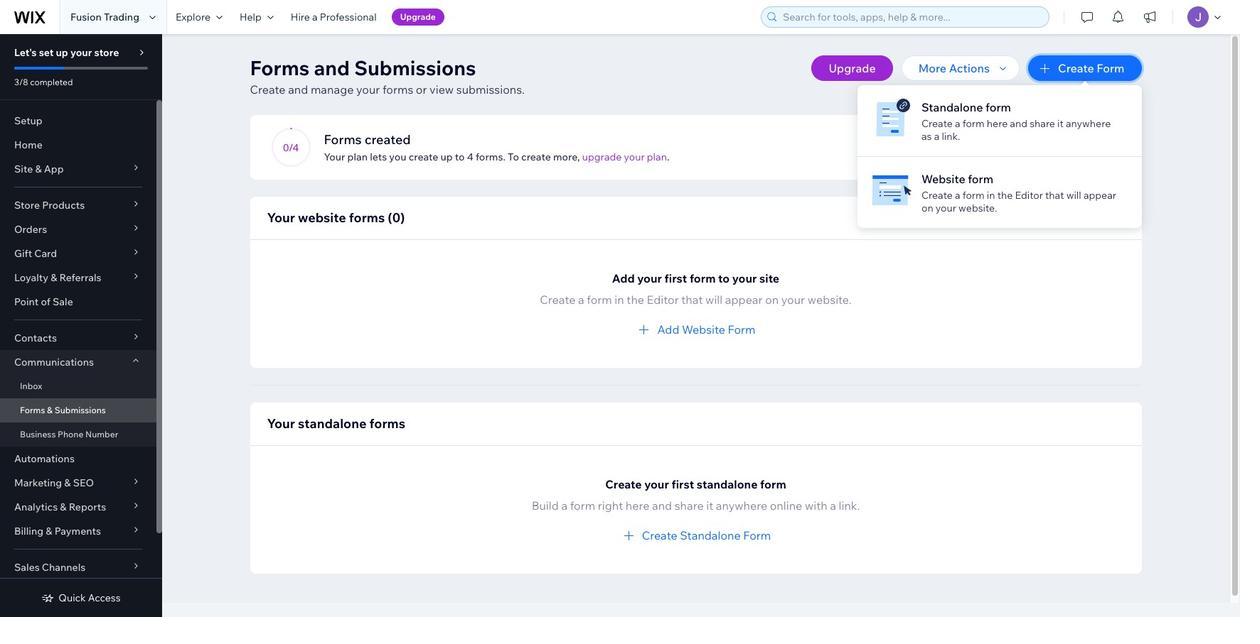Task type: describe. For each thing, give the bounding box(es) containing it.
channels
[[42, 562, 86, 575]]

app
[[44, 163, 64, 176]]

view
[[430, 82, 454, 97]]

help
[[240, 11, 262, 23]]

here inside create your first standalone form build a form right here and share it anywhere online with a link.
[[626, 499, 649, 513]]

website inside add website form button
[[682, 323, 725, 337]]

gift card button
[[0, 242, 156, 266]]

and left manage
[[288, 82, 308, 97]]

appear inside the add your first form to your site create a form in the editor that will appear on your website.
[[725, 293, 763, 307]]

number
[[85, 429, 118, 440]]

upgrade
[[582, 151, 622, 164]]

forms for your standalone forms
[[369, 416, 405, 432]]

website. inside website form create a form in the editor that will appear on your website.
[[959, 202, 997, 215]]

seo
[[73, 477, 94, 490]]

trading
[[104, 11, 139, 23]]

products
[[42, 199, 85, 212]]

store products
[[14, 199, 85, 212]]

create form button
[[1028, 55, 1142, 81]]

to
[[508, 151, 519, 164]]

communications
[[14, 356, 94, 369]]

link. inside create your first standalone form build a form right here and share it anywhere online with a link.
[[839, 499, 860, 513]]

phone
[[58, 429, 83, 440]]

reports
[[69, 501, 106, 514]]

more
[[918, 61, 946, 75]]

forms inside the "forms and submissions create and manage your forms or view submissions."
[[383, 82, 413, 97]]

let's set up your store
[[14, 46, 119, 59]]

billing & payments button
[[0, 520, 156, 544]]

standalone inside button
[[680, 529, 741, 543]]

automations
[[14, 453, 75, 466]]

first for your website forms (0)
[[664, 272, 687, 286]]

create standalone form button
[[621, 528, 771, 545]]

2 create from the left
[[521, 151, 551, 164]]

3/8 completed
[[14, 77, 73, 87]]

gift
[[14, 247, 32, 260]]

will inside website form create a form in the editor that will appear on your website.
[[1066, 189, 1081, 202]]

card
[[34, 247, 57, 260]]

add your first form to your site create a form in the editor that will appear on your website.
[[540, 272, 852, 307]]

1 vertical spatial upgrade button
[[812, 55, 893, 81]]

& for billing
[[46, 525, 52, 538]]

the inside website form create a form in the editor that will appear on your website.
[[997, 189, 1013, 202]]

as
[[922, 130, 932, 143]]

you
[[389, 151, 406, 164]]

your inside forms created your plan lets you create up to 4 forms. to create more, upgrade your plan .
[[324, 151, 345, 164]]

actions
[[949, 61, 990, 75]]

marketing & seo button
[[0, 471, 156, 496]]

submissions.
[[456, 82, 525, 97]]

add website form
[[657, 323, 756, 337]]

your for website
[[267, 210, 295, 226]]

link. inside standalone form create a form here and share it anywhere as a link.
[[942, 130, 960, 143]]

on inside website form create a form in the editor that will appear on your website.
[[922, 202, 933, 215]]

create inside create your first standalone form build a form right here and share it anywhere online with a link.
[[605, 478, 642, 492]]

loyalty & referrals button
[[0, 266, 156, 290]]

loyalty & referrals
[[14, 272, 101, 284]]

completed
[[30, 77, 73, 87]]

anywhere inside standalone form create a form here and share it anywhere as a link.
[[1066, 117, 1111, 130]]

forms & submissions
[[20, 405, 106, 416]]

referrals
[[59, 272, 101, 284]]

your inside the "forms and submissions create and manage your forms or view submissions."
[[356, 82, 380, 97]]

forms and submissions create and manage your forms or view submissions.
[[250, 55, 525, 97]]

orders button
[[0, 218, 156, 242]]

loyalty
[[14, 272, 48, 284]]

forms for forms and submissions
[[250, 55, 309, 80]]

0 vertical spatial upgrade button
[[392, 9, 444, 26]]

0 horizontal spatial standalone
[[298, 416, 367, 432]]

up inside forms created your plan lets you create up to 4 forms. to create more, upgrade your plan .
[[441, 151, 453, 164]]

will inside the add your first form to your site create a form in the editor that will appear on your website.
[[705, 293, 723, 307]]

contacts
[[14, 332, 57, 345]]

sidebar element
[[0, 34, 162, 618]]

lets
[[370, 151, 387, 164]]

and up manage
[[314, 55, 350, 80]]

0 horizontal spatial upgrade
[[400, 11, 436, 22]]

website. inside the add your first form to your site create a form in the editor that will appear on your website.
[[808, 293, 852, 307]]

business phone number
[[20, 429, 118, 440]]

fusion
[[70, 11, 102, 23]]

that inside website form create a form in the editor that will appear on your website.
[[1045, 189, 1064, 202]]

let's
[[14, 46, 37, 59]]

analytics
[[14, 501, 58, 514]]

professional
[[320, 11, 377, 23]]

it inside standalone form create a form here and share it anywhere as a link.
[[1057, 117, 1064, 130]]

home
[[14, 139, 43, 151]]

marketing
[[14, 477, 62, 490]]

quick access
[[59, 592, 121, 605]]

site
[[759, 272, 779, 286]]

a inside the add your first form to your site create a form in the editor that will appear on your website.
[[578, 293, 584, 307]]

0/4
[[283, 141, 299, 154]]

of
[[41, 296, 50, 309]]

help button
[[231, 0, 282, 34]]

billing & payments
[[14, 525, 101, 538]]

Search for tools, apps, help & more... field
[[779, 7, 1045, 27]]

and inside standalone form create a form here and share it anywhere as a link.
[[1010, 117, 1027, 130]]

in inside website form create a form in the editor that will appear on your website.
[[987, 189, 995, 202]]

quick access button
[[41, 592, 121, 605]]

your inside create your first standalone form build a form right here and share it anywhere online with a link.
[[644, 478, 669, 492]]

manage
[[311, 82, 354, 97]]

communications button
[[0, 351, 156, 375]]

online
[[770, 499, 802, 513]]

create inside website form create a form in the editor that will appear on your website.
[[922, 189, 953, 202]]

standalone inside standalone form create a form here and share it anywhere as a link.
[[922, 100, 983, 114]]

store products button
[[0, 193, 156, 218]]

create inside the "forms and submissions create and manage your forms or view submissions."
[[250, 82, 286, 97]]

here inside standalone form create a form here and share it anywhere as a link.
[[987, 117, 1008, 130]]

website inside website form create a form in the editor that will appear on your website.
[[922, 172, 965, 186]]

point of sale
[[14, 296, 73, 309]]

payments
[[54, 525, 101, 538]]

& for forms
[[47, 405, 53, 416]]

your inside website form create a form in the editor that will appear on your website.
[[936, 202, 956, 215]]

your for standalone
[[267, 416, 295, 432]]

with
[[805, 499, 827, 513]]

setup
[[14, 114, 42, 127]]

create inside button
[[642, 529, 677, 543]]

right
[[598, 499, 623, 513]]

sales channels button
[[0, 556, 156, 580]]

add website form button
[[636, 321, 756, 338]]

1 create from the left
[[409, 151, 438, 164]]



Task type: locate. For each thing, give the bounding box(es) containing it.
anywhere
[[1066, 117, 1111, 130], [716, 499, 767, 513]]

1 vertical spatial editor
[[647, 293, 679, 307]]

or
[[416, 82, 427, 97]]

0 horizontal spatial share
[[675, 499, 704, 513]]

& for site
[[35, 163, 42, 176]]

link. right as
[[942, 130, 960, 143]]

sale
[[53, 296, 73, 309]]

0 horizontal spatial plan
[[347, 151, 368, 164]]

1 vertical spatial up
[[441, 151, 453, 164]]

0 vertical spatial standalone
[[298, 416, 367, 432]]

1 vertical spatial website.
[[808, 293, 852, 307]]

0 horizontal spatial up
[[56, 46, 68, 59]]

1 horizontal spatial forms
[[250, 55, 309, 80]]

it up create standalone form
[[706, 499, 713, 513]]

point of sale link
[[0, 290, 156, 314]]

your standalone forms
[[267, 416, 405, 432]]

to
[[455, 151, 465, 164], [718, 272, 730, 286]]

forms
[[383, 82, 413, 97], [349, 210, 385, 226], [369, 416, 405, 432]]

share down create form button on the right top
[[1030, 117, 1055, 130]]

3/8
[[14, 77, 28, 87]]

2 vertical spatial forms
[[369, 416, 405, 432]]

share inside standalone form create a form here and share it anywhere as a link.
[[1030, 117, 1055, 130]]

1 horizontal spatial create
[[521, 151, 551, 164]]

your inside forms created your plan lets you create up to 4 forms. to create more, upgrade your plan .
[[624, 151, 645, 164]]

1 horizontal spatial website.
[[959, 202, 997, 215]]

sales channels
[[14, 562, 86, 575]]

website down as
[[922, 172, 965, 186]]

forms inside forms created your plan lets you create up to 4 forms. to create more, upgrade your plan .
[[324, 132, 362, 148]]

create inside standalone form create a form here and share it anywhere as a link.
[[922, 117, 953, 130]]

1 horizontal spatial in
[[987, 189, 995, 202]]

that inside the add your first form to your site create a form in the editor that will appear on your website.
[[681, 293, 703, 307]]

(0)
[[388, 210, 405, 226]]

add inside the add your first form to your site create a form in the editor that will appear on your website.
[[612, 272, 635, 286]]

submissions inside the "forms and submissions create and manage your forms or view submissions."
[[354, 55, 476, 80]]

& left reports
[[60, 501, 67, 514]]

1 horizontal spatial the
[[997, 189, 1013, 202]]

1 horizontal spatial plan
[[647, 151, 667, 164]]

to left 4
[[455, 151, 465, 164]]

0 horizontal spatial to
[[455, 151, 465, 164]]

0 vertical spatial will
[[1066, 189, 1081, 202]]

0 horizontal spatial forms
[[20, 405, 45, 416]]

submissions for and
[[354, 55, 476, 80]]

0 horizontal spatial editor
[[647, 293, 679, 307]]

will
[[1066, 189, 1081, 202], [705, 293, 723, 307]]

forms & submissions link
[[0, 399, 156, 423]]

standalone
[[298, 416, 367, 432], [697, 478, 758, 492]]

2 vertical spatial forms
[[20, 405, 45, 416]]

access
[[88, 592, 121, 605]]

0 horizontal spatial the
[[627, 293, 644, 307]]

to inside forms created your plan lets you create up to 4 forms. to create more, upgrade your plan .
[[455, 151, 465, 164]]

create right to
[[521, 151, 551, 164]]

0 vertical spatial website.
[[959, 202, 997, 215]]

orders
[[14, 223, 47, 236]]

0 vertical spatial anywhere
[[1066, 117, 1111, 130]]

that
[[1045, 189, 1064, 202], [681, 293, 703, 307]]

create inside button
[[1058, 61, 1094, 75]]

to left site
[[718, 272, 730, 286]]

0 vertical spatial submissions
[[354, 55, 476, 80]]

0 vertical spatial in
[[987, 189, 995, 202]]

first up create standalone form button
[[672, 478, 694, 492]]

share
[[1030, 117, 1055, 130], [675, 499, 704, 513]]

here right right
[[626, 499, 649, 513]]

1 horizontal spatial up
[[441, 151, 453, 164]]

4
[[467, 151, 473, 164]]

0 vertical spatial first
[[664, 272, 687, 286]]

& inside popup button
[[35, 163, 42, 176]]

submissions down inbox link at the bottom left of page
[[55, 405, 106, 416]]

submissions for &
[[55, 405, 106, 416]]

setup link
[[0, 109, 156, 133]]

marketing & seo
[[14, 477, 94, 490]]

site
[[14, 163, 33, 176]]

1 vertical spatial your
[[267, 210, 295, 226]]

1 horizontal spatial to
[[718, 272, 730, 286]]

hire
[[291, 11, 310, 23]]

0 vertical spatial to
[[455, 151, 465, 164]]

first up add website form button
[[664, 272, 687, 286]]

0 horizontal spatial in
[[615, 293, 624, 307]]

form inside button
[[743, 529, 771, 543]]

0 vertical spatial forms
[[250, 55, 309, 80]]

0 vertical spatial your
[[324, 151, 345, 164]]

1 vertical spatial to
[[718, 272, 730, 286]]

billing
[[14, 525, 43, 538]]

2 horizontal spatial forms
[[324, 132, 362, 148]]

& right site
[[35, 163, 42, 176]]

0 vertical spatial form
[[1097, 61, 1125, 75]]

1 vertical spatial form
[[728, 323, 756, 337]]

in inside the add your first form to your site create a form in the editor that will appear on your website.
[[615, 293, 624, 307]]

0 horizontal spatial link.
[[839, 499, 860, 513]]

0 horizontal spatial upgrade button
[[392, 9, 444, 26]]

0 horizontal spatial that
[[681, 293, 703, 307]]

.
[[667, 151, 669, 164]]

business
[[20, 429, 56, 440]]

1 vertical spatial standalone
[[680, 529, 741, 543]]

your website forms (0)
[[267, 210, 405, 226]]

1 horizontal spatial will
[[1066, 189, 1081, 202]]

create form
[[1058, 61, 1125, 75]]

website down the add your first form to your site create a form in the editor that will appear on your website.
[[682, 323, 725, 337]]

appear inside website form create a form in the editor that will appear on your website.
[[1084, 189, 1116, 202]]

a
[[312, 11, 318, 23], [955, 117, 960, 130], [934, 130, 939, 143], [955, 189, 960, 202], [578, 293, 584, 307], [561, 499, 567, 513], [830, 499, 836, 513]]

forms created your plan lets you create up to 4 forms. to create more, upgrade your plan .
[[324, 132, 669, 164]]

0 horizontal spatial create
[[409, 151, 438, 164]]

1 horizontal spatial share
[[1030, 117, 1055, 130]]

forms inside sidebar element
[[20, 405, 45, 416]]

1 vertical spatial website
[[682, 323, 725, 337]]

it
[[1057, 117, 1064, 130], [706, 499, 713, 513]]

1 horizontal spatial add
[[657, 323, 679, 337]]

create standalone form
[[642, 529, 771, 543]]

add inside add website form button
[[657, 323, 679, 337]]

more actions
[[918, 61, 990, 75]]

0 vertical spatial link.
[[942, 130, 960, 143]]

0 vertical spatial the
[[997, 189, 1013, 202]]

forms for your website forms (0)
[[349, 210, 385, 226]]

form for your standalone forms
[[743, 529, 771, 543]]

home link
[[0, 133, 156, 157]]

website
[[922, 172, 965, 186], [682, 323, 725, 337]]

& for analytics
[[60, 501, 67, 514]]

first inside create your first standalone form build a form right here and share it anywhere online with a link.
[[672, 478, 694, 492]]

0 vertical spatial add
[[612, 272, 635, 286]]

1 horizontal spatial anywhere
[[1066, 117, 1111, 130]]

and up create standalone form button
[[652, 499, 672, 513]]

up
[[56, 46, 68, 59], [441, 151, 453, 164]]

upgrade
[[400, 11, 436, 22], [829, 61, 876, 75]]

website
[[298, 210, 346, 226]]

site & app
[[14, 163, 64, 176]]

1 horizontal spatial it
[[1057, 117, 1064, 130]]

point
[[14, 296, 39, 309]]

editor inside the add your first form to your site create a form in the editor that will appear on your website.
[[647, 293, 679, 307]]

1 vertical spatial appear
[[725, 293, 763, 307]]

1 vertical spatial on
[[765, 293, 779, 307]]

1 vertical spatial it
[[706, 499, 713, 513]]

quick
[[59, 592, 86, 605]]

& inside popup button
[[51, 272, 57, 284]]

& for marketing
[[64, 477, 71, 490]]

to inside the add your first form to your site create a form in the editor that will appear on your website.
[[718, 272, 730, 286]]

1 vertical spatial here
[[626, 499, 649, 513]]

1 vertical spatial anywhere
[[716, 499, 767, 513]]

up inside sidebar element
[[56, 46, 68, 59]]

your inside sidebar element
[[70, 46, 92, 59]]

0 vertical spatial share
[[1030, 117, 1055, 130]]

0 vertical spatial that
[[1045, 189, 1064, 202]]

business phone number link
[[0, 423, 156, 447]]

1 vertical spatial forms
[[349, 210, 385, 226]]

0 vertical spatial forms
[[383, 82, 413, 97]]

1 horizontal spatial standalone
[[922, 100, 983, 114]]

1 plan from the left
[[347, 151, 368, 164]]

1 horizontal spatial submissions
[[354, 55, 476, 80]]

0 vertical spatial editor
[[1015, 189, 1043, 202]]

first for your standalone forms
[[672, 478, 694, 492]]

& up business
[[47, 405, 53, 416]]

set
[[39, 46, 54, 59]]

1 vertical spatial link.
[[839, 499, 860, 513]]

link. right with at bottom
[[839, 499, 860, 513]]

1 vertical spatial will
[[705, 293, 723, 307]]

create inside the add your first form to your site create a form in the editor that will appear on your website.
[[540, 293, 576, 307]]

0 horizontal spatial add
[[612, 272, 635, 286]]

1 vertical spatial that
[[681, 293, 703, 307]]

0 vertical spatial up
[[56, 46, 68, 59]]

on
[[922, 202, 933, 215], [765, 293, 779, 307]]

1 vertical spatial share
[[675, 499, 704, 513]]

plan left lets
[[347, 151, 368, 164]]

first
[[664, 272, 687, 286], [672, 478, 694, 492]]

add for your
[[612, 272, 635, 286]]

submissions inside sidebar element
[[55, 405, 106, 416]]

link.
[[942, 130, 960, 143], [839, 499, 860, 513]]

contacts button
[[0, 326, 156, 351]]

up right set
[[56, 46, 68, 59]]

standalone inside create your first standalone form build a form right here and share it anywhere online with a link.
[[697, 478, 758, 492]]

standalone form create a form here and share it anywhere as a link.
[[922, 100, 1111, 143]]

forms down inbox
[[20, 405, 45, 416]]

2 plan from the left
[[647, 151, 667, 164]]

it down create form button on the right top
[[1057, 117, 1064, 130]]

forms inside the "forms and submissions create and manage your forms or view submissions."
[[250, 55, 309, 80]]

anywhere inside create your first standalone form build a form right here and share it anywhere online with a link.
[[716, 499, 767, 513]]

forms left created
[[324, 132, 362, 148]]

website form create a form in the editor that will appear on your website.
[[922, 172, 1116, 215]]

first inside the add your first form to your site create a form in the editor that will appear on your website.
[[664, 272, 687, 286]]

plan
[[347, 151, 368, 164], [647, 151, 667, 164]]

and inside create your first standalone form build a form right here and share it anywhere online with a link.
[[652, 499, 672, 513]]

0 vertical spatial on
[[922, 202, 933, 215]]

hire a professional
[[291, 11, 377, 23]]

1 horizontal spatial on
[[922, 202, 933, 215]]

add for website
[[657, 323, 679, 337]]

forms for forms created
[[324, 132, 362, 148]]

gift card
[[14, 247, 57, 260]]

1 vertical spatial forms
[[324, 132, 362, 148]]

2 vertical spatial form
[[743, 529, 771, 543]]

inbox
[[20, 381, 42, 392]]

0 horizontal spatial website.
[[808, 293, 852, 307]]

1 horizontal spatial appear
[[1084, 189, 1116, 202]]

the inside the add your first form to your site create a form in the editor that will appear on your website.
[[627, 293, 644, 307]]

0 vertical spatial appear
[[1084, 189, 1116, 202]]

0 horizontal spatial appear
[[725, 293, 763, 307]]

0 horizontal spatial on
[[765, 293, 779, 307]]

store
[[94, 46, 119, 59]]

share inside create your first standalone form build a form right here and share it anywhere online with a link.
[[675, 499, 704, 513]]

build
[[532, 499, 559, 513]]

fusion trading
[[70, 11, 139, 23]]

2 vertical spatial your
[[267, 416, 295, 432]]

& for loyalty
[[51, 272, 57, 284]]

more,
[[553, 151, 580, 164]]

0 vertical spatial it
[[1057, 117, 1064, 130]]

1 horizontal spatial that
[[1045, 189, 1064, 202]]

1 vertical spatial submissions
[[55, 405, 106, 416]]

standalone down create your first standalone form build a form right here and share it anywhere online with a link.
[[680, 529, 741, 543]]

form for your website forms (0)
[[728, 323, 756, 337]]

1 horizontal spatial editor
[[1015, 189, 1043, 202]]

1 horizontal spatial upgrade
[[829, 61, 876, 75]]

in
[[987, 189, 995, 202], [615, 293, 624, 307]]

0 horizontal spatial website
[[682, 323, 725, 337]]

standalone up as
[[922, 100, 983, 114]]

analytics & reports
[[14, 501, 106, 514]]

up left 4
[[441, 151, 453, 164]]

analytics & reports button
[[0, 496, 156, 520]]

create your first standalone form build a form right here and share it anywhere online with a link.
[[532, 478, 860, 513]]

0 vertical spatial here
[[987, 117, 1008, 130]]

0 vertical spatial standalone
[[922, 100, 983, 114]]

share up create standalone form button
[[675, 499, 704, 513]]

store
[[14, 199, 40, 212]]

and
[[314, 55, 350, 80], [288, 82, 308, 97], [1010, 117, 1027, 130], [652, 499, 672, 513]]

forms down hire
[[250, 55, 309, 80]]

plan right upgrade at the top of page
[[647, 151, 667, 164]]

1 vertical spatial in
[[615, 293, 624, 307]]

editor inside website form create a form in the editor that will appear on your website.
[[1015, 189, 1043, 202]]

created
[[365, 132, 411, 148]]

on inside the add your first form to your site create a form in the editor that will appear on your website.
[[765, 293, 779, 307]]

it inside create your first standalone form build a form right here and share it anywhere online with a link.
[[706, 499, 713, 513]]

here down actions
[[987, 117, 1008, 130]]

anywhere left online
[[716, 499, 767, 513]]

1 horizontal spatial standalone
[[697, 478, 758, 492]]

and up website form create a form in the editor that will appear on your website.
[[1010, 117, 1027, 130]]

hire a professional link
[[282, 0, 385, 34]]

& right billing
[[46, 525, 52, 538]]

& left 'seo' in the left bottom of the page
[[64, 477, 71, 490]]

0 horizontal spatial standalone
[[680, 529, 741, 543]]

a inside website form create a form in the editor that will appear on your website.
[[955, 189, 960, 202]]

submissions up the or
[[354, 55, 476, 80]]

1 horizontal spatial here
[[987, 117, 1008, 130]]

anywhere down create form
[[1066, 117, 1111, 130]]

& inside 'dropdown button'
[[46, 525, 52, 538]]

1 horizontal spatial website
[[922, 172, 965, 186]]

0 horizontal spatial will
[[705, 293, 723, 307]]

1 vertical spatial the
[[627, 293, 644, 307]]

& right loyalty at the top of page
[[51, 272, 57, 284]]

1 horizontal spatial link.
[[942, 130, 960, 143]]

0 horizontal spatial anywhere
[[716, 499, 767, 513]]

website.
[[959, 202, 997, 215], [808, 293, 852, 307]]

create right you
[[409, 151, 438, 164]]

1 vertical spatial upgrade
[[829, 61, 876, 75]]

0 vertical spatial website
[[922, 172, 965, 186]]



Task type: vqa. For each thing, say whether or not it's contained in the screenshot.
the leftmost '0/5'
no



